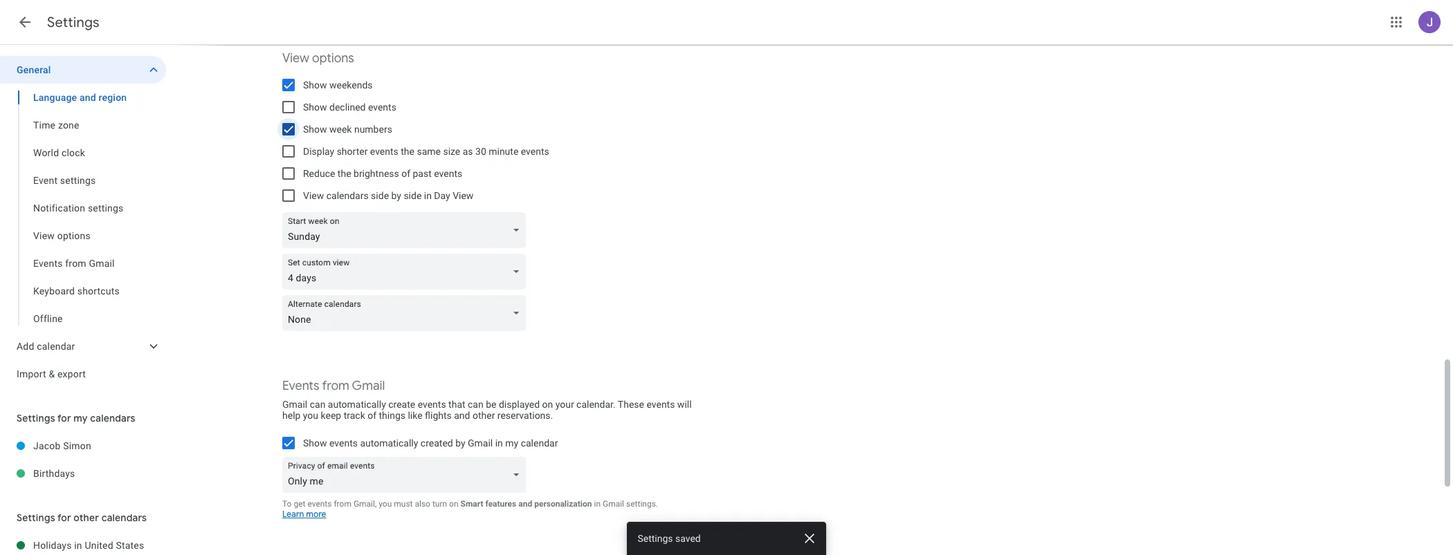 Task type: describe. For each thing, give the bounding box(es) containing it.
30
[[476, 146, 486, 157]]

events for events from gmail gmail can automatically create events that can be displayed on your calendar. these events will help you keep track of things like flights and other reservations.
[[282, 379, 319, 395]]

events from gmail
[[33, 258, 115, 269]]

show declined events
[[303, 102, 397, 113]]

holidays
[[33, 541, 72, 552]]

jacob simon
[[33, 441, 91, 452]]

go back image
[[17, 14, 33, 30]]

tree containing general
[[0, 56, 166, 388]]

week
[[329, 124, 352, 135]]

united
[[85, 541, 113, 552]]

features
[[486, 500, 517, 509]]

add calendar
[[17, 341, 75, 352]]

for for other
[[57, 512, 71, 525]]

gmail up shortcuts
[[89, 258, 115, 269]]

events left that on the bottom of the page
[[418, 399, 446, 410]]

zone
[[58, 120, 79, 131]]

0 vertical spatial view options
[[282, 51, 354, 66]]

gmail down be at bottom
[[468, 438, 493, 449]]

settings.
[[626, 500, 658, 509]]

gmail,
[[354, 500, 377, 509]]

weekends
[[329, 80, 373, 91]]

calendars for settings for my calendars
[[90, 413, 135, 425]]

flights
[[425, 410, 452, 422]]

settings for my calendars
[[17, 413, 135, 425]]

2 can from the left
[[468, 399, 484, 410]]

same
[[417, 146, 441, 157]]

notification
[[33, 203, 85, 214]]

turn
[[433, 500, 447, 509]]

view up show weekends
[[282, 51, 309, 66]]

1 vertical spatial other
[[74, 512, 99, 525]]

learn
[[282, 509, 304, 520]]

holidays in united states tree item
[[0, 532, 166, 556]]

event settings
[[33, 175, 96, 186]]

from for events from gmail gmail can automatically create events that can be displayed on your calendar. these events will help you keep track of things like flights and other reservations.
[[322, 379, 349, 395]]

0 vertical spatial my
[[74, 413, 88, 425]]

keyboard
[[33, 286, 75, 297]]

add
[[17, 341, 34, 352]]

learn more link
[[282, 509, 326, 520]]

help
[[282, 410, 301, 422]]

reservations.
[[498, 410, 553, 422]]

show for show events automatically created by gmail in my calendar
[[303, 438, 327, 449]]

0 horizontal spatial the
[[338, 168, 351, 179]]

reduce
[[303, 168, 335, 179]]

birthdays
[[33, 469, 75, 480]]

day
[[434, 190, 450, 201]]

&
[[49, 369, 55, 380]]

event
[[33, 175, 58, 186]]

in inside the 'holidays in united states' link
[[74, 541, 82, 552]]

jacob simon tree item
[[0, 433, 166, 460]]

create
[[388, 399, 415, 410]]

import
[[17, 369, 46, 380]]

keep
[[321, 410, 341, 422]]

events up numbers
[[368, 102, 397, 113]]

holidays in united states link
[[33, 532, 166, 556]]

reduce the brightness of past events
[[303, 168, 462, 179]]

language and region
[[33, 92, 127, 103]]

on inside events from gmail gmail can automatically create events that can be displayed on your calendar. these events will help you keep track of things like flights and other reservations.
[[542, 399, 553, 410]]

show weekends
[[303, 80, 373, 91]]

these
[[618, 399, 644, 410]]

world
[[33, 147, 59, 158]]

offline
[[33, 314, 63, 325]]

of inside events from gmail gmail can automatically create events that can be displayed on your calendar. these events will help you keep track of things like flights and other reservations.
[[368, 410, 377, 422]]

language
[[33, 92, 77, 103]]

more
[[306, 509, 326, 520]]

calendar.
[[577, 399, 616, 410]]

must
[[394, 500, 413, 509]]

events down size
[[434, 168, 462, 179]]

things
[[379, 410, 406, 422]]

1 vertical spatial by
[[456, 438, 466, 449]]

display
[[303, 146, 334, 157]]

settings for settings saved
[[638, 534, 673, 545]]

track
[[344, 410, 365, 422]]

keyboard shortcuts
[[33, 286, 120, 297]]

automatically inside events from gmail gmail can automatically create events that can be displayed on your calendar. these events will help you keep track of things like flights and other reservations.
[[328, 399, 386, 410]]

general
[[17, 64, 51, 75]]

personalization
[[534, 500, 592, 509]]

0 horizontal spatial by
[[391, 190, 401, 201]]

other inside events from gmail gmail can automatically create events that can be displayed on your calendar. these events will help you keep track of things like flights and other reservations.
[[473, 410, 495, 422]]

size
[[443, 146, 460, 157]]

gmail inside to get events from gmail, you must also turn on smart features and personalization in gmail settings. learn more
[[603, 500, 624, 509]]

like
[[408, 410, 423, 422]]

0 vertical spatial calendar
[[37, 341, 75, 352]]

shortcuts
[[77, 286, 120, 297]]

settings for settings for my calendars
[[17, 413, 55, 425]]

group containing language and region
[[0, 84, 166, 333]]

show for show weekends
[[303, 80, 327, 91]]

settings for my calendars tree
[[0, 433, 166, 488]]

be
[[486, 399, 497, 410]]

events from gmail gmail can automatically create events that can be displayed on your calendar. these events will help you keep track of things like flights and other reservations.
[[282, 379, 692, 422]]

1 horizontal spatial calendar
[[521, 438, 558, 449]]

get
[[294, 500, 306, 509]]



Task type: locate. For each thing, give the bounding box(es) containing it.
1 for from the top
[[57, 413, 71, 425]]

1 horizontal spatial my
[[505, 438, 519, 449]]

in
[[424, 190, 432, 201], [495, 438, 503, 449], [594, 500, 601, 509], [74, 541, 82, 552]]

from for events from gmail
[[65, 258, 86, 269]]

1 vertical spatial of
[[368, 410, 377, 422]]

past
[[413, 168, 432, 179]]

your
[[556, 399, 574, 410]]

clock
[[62, 147, 85, 158]]

calendars for settings for other calendars
[[102, 512, 147, 525]]

in inside to get events from gmail, you must also turn on smart features and personalization in gmail settings. learn more
[[594, 500, 601, 509]]

settings for settings for other calendars
[[17, 512, 55, 525]]

view options up show weekends
[[282, 51, 354, 66]]

show up display on the top left of the page
[[303, 124, 327, 135]]

0 horizontal spatial events
[[33, 258, 63, 269]]

on left your
[[542, 399, 553, 410]]

simon
[[63, 441, 91, 452]]

1 vertical spatial settings
[[88, 203, 124, 214]]

0 vertical spatial settings
[[60, 175, 96, 186]]

view right day
[[453, 190, 474, 201]]

1 horizontal spatial events
[[282, 379, 319, 395]]

1 vertical spatial my
[[505, 438, 519, 449]]

in right personalization
[[594, 500, 601, 509]]

settings right "go back" icon
[[47, 14, 100, 31]]

and right 'features'
[[519, 500, 532, 509]]

of left past in the top left of the page
[[402, 168, 410, 179]]

you left must
[[379, 500, 392, 509]]

my
[[74, 413, 88, 425], [505, 438, 519, 449]]

smart
[[461, 500, 483, 509]]

0 horizontal spatial other
[[74, 512, 99, 525]]

displayed
[[499, 399, 540, 410]]

0 vertical spatial of
[[402, 168, 410, 179]]

show for show week numbers
[[303, 124, 327, 135]]

0 horizontal spatial my
[[74, 413, 88, 425]]

jacob
[[33, 441, 61, 452]]

view down reduce on the top left
[[303, 190, 324, 201]]

show down keep
[[303, 438, 327, 449]]

1 vertical spatial from
[[322, 379, 349, 395]]

and inside to get events from gmail, you must also turn on smart features and personalization in gmail settings. learn more
[[519, 500, 532, 509]]

1 horizontal spatial on
[[542, 399, 553, 410]]

settings up jacob
[[17, 413, 55, 425]]

events down "track" at the left
[[329, 438, 358, 449]]

settings for event settings
[[60, 175, 96, 186]]

events right get
[[308, 500, 332, 509]]

1 vertical spatial options
[[57, 230, 91, 242]]

view
[[282, 51, 309, 66], [303, 190, 324, 201], [453, 190, 474, 201], [33, 230, 55, 242]]

general tree item
[[0, 56, 166, 84]]

numbers
[[354, 124, 392, 135]]

0 horizontal spatial options
[[57, 230, 91, 242]]

will
[[677, 399, 692, 410]]

gmail left keep
[[282, 399, 307, 410]]

1 horizontal spatial view options
[[282, 51, 354, 66]]

states
[[116, 541, 144, 552]]

world clock
[[33, 147, 85, 158]]

events up keyboard
[[33, 258, 63, 269]]

1 side from the left
[[371, 190, 389, 201]]

from left the gmail,
[[334, 500, 352, 509]]

0 vertical spatial the
[[401, 146, 415, 157]]

you inside to get events from gmail, you must also turn on smart features and personalization in gmail settings. learn more
[[379, 500, 392, 509]]

export
[[57, 369, 86, 380]]

1 vertical spatial calendar
[[521, 438, 558, 449]]

1 show from the top
[[303, 80, 327, 91]]

can right help
[[310, 399, 326, 410]]

from inside to get events from gmail, you must also turn on smart features and personalization in gmail settings. learn more
[[334, 500, 352, 509]]

and inside events from gmail gmail can automatically create events that can be displayed on your calendar. these events will help you keep track of things like flights and other reservations.
[[454, 410, 470, 422]]

brightness
[[354, 168, 399, 179]]

birthdays tree item
[[0, 460, 166, 488]]

for up holidays
[[57, 512, 71, 525]]

notification settings
[[33, 203, 124, 214]]

settings heading
[[47, 14, 100, 31]]

you inside events from gmail gmail can automatically create events that can be displayed on your calendar. these events will help you keep track of things like flights and other reservations.
[[303, 410, 318, 422]]

events left will at the bottom left
[[647, 399, 675, 410]]

that
[[449, 399, 466, 410]]

on inside to get events from gmail, you must also turn on smart features and personalization in gmail settings. learn more
[[449, 500, 459, 509]]

automatically left "create"
[[328, 399, 386, 410]]

by right created
[[456, 438, 466, 449]]

1 vertical spatial you
[[379, 500, 392, 509]]

tree
[[0, 56, 166, 388]]

calendars down reduce on the top left
[[326, 190, 369, 201]]

created
[[421, 438, 453, 449]]

4 show from the top
[[303, 438, 327, 449]]

from up keep
[[322, 379, 349, 395]]

0 horizontal spatial view options
[[33, 230, 91, 242]]

import & export
[[17, 369, 86, 380]]

1 vertical spatial view options
[[33, 230, 91, 242]]

1 horizontal spatial by
[[456, 438, 466, 449]]

show for show declined events
[[303, 102, 327, 113]]

display shorter events the same size as 30 minute events
[[303, 146, 549, 157]]

other right that on the bottom of the page
[[473, 410, 495, 422]]

to get events from gmail, you must also turn on smart features and personalization in gmail settings. learn more
[[282, 500, 658, 520]]

options up show weekends
[[312, 51, 354, 66]]

0 vertical spatial options
[[312, 51, 354, 66]]

0 vertical spatial calendars
[[326, 190, 369, 201]]

group
[[0, 84, 166, 333]]

events up help
[[282, 379, 319, 395]]

0 vertical spatial for
[[57, 413, 71, 425]]

events
[[368, 102, 397, 113], [370, 146, 399, 157], [521, 146, 549, 157], [434, 168, 462, 179], [418, 399, 446, 410], [647, 399, 675, 410], [329, 438, 358, 449], [308, 500, 332, 509]]

my up jacob simon tree item
[[74, 413, 88, 425]]

for up the jacob simon
[[57, 413, 71, 425]]

0 horizontal spatial can
[[310, 399, 326, 410]]

view down notification
[[33, 230, 55, 242]]

events inside to get events from gmail, you must also turn on smart features and personalization in gmail settings. learn more
[[308, 500, 332, 509]]

from inside events from gmail gmail can automatically create events that can be displayed on your calendar. these events will help you keep track of things like flights and other reservations.
[[322, 379, 349, 395]]

show left the weekends
[[303, 80, 327, 91]]

1 horizontal spatial can
[[468, 399, 484, 410]]

2 for from the top
[[57, 512, 71, 525]]

1 vertical spatial events
[[282, 379, 319, 395]]

my down reservations. on the left
[[505, 438, 519, 449]]

automatically down things
[[360, 438, 418, 449]]

0 vertical spatial you
[[303, 410, 318, 422]]

3 show from the top
[[303, 124, 327, 135]]

on
[[542, 399, 553, 410], [449, 500, 459, 509]]

0 horizontal spatial you
[[303, 410, 318, 422]]

2 horizontal spatial and
[[519, 500, 532, 509]]

settings for settings
[[47, 14, 100, 31]]

show week numbers
[[303, 124, 392, 135]]

saved
[[676, 534, 701, 545]]

events inside events from gmail gmail can automatically create events that can be displayed on your calendar. these events will help you keep track of things like flights and other reservations.
[[282, 379, 319, 395]]

shorter
[[337, 146, 368, 157]]

1 horizontal spatial side
[[404, 190, 422, 201]]

show
[[303, 80, 327, 91], [303, 102, 327, 113], [303, 124, 327, 135], [303, 438, 327, 449]]

settings for other calendars
[[17, 512, 147, 525]]

2 show from the top
[[303, 102, 327, 113]]

settings saved
[[638, 534, 701, 545]]

0 vertical spatial and
[[80, 92, 96, 103]]

of right "track" at the left
[[368, 410, 377, 422]]

view calendars side by side in day view
[[303, 190, 474, 201]]

settings
[[60, 175, 96, 186], [88, 203, 124, 214]]

0 horizontal spatial side
[[371, 190, 389, 201]]

calendar up &
[[37, 341, 75, 352]]

can left be at bottom
[[468, 399, 484, 410]]

1 can from the left
[[310, 399, 326, 410]]

settings right notification
[[88, 203, 124, 214]]

the left same
[[401, 146, 415, 157]]

settings left saved
[[638, 534, 673, 545]]

events
[[33, 258, 63, 269], [282, 379, 319, 395]]

holidays in united states
[[33, 541, 144, 552]]

calendar
[[37, 341, 75, 352], [521, 438, 558, 449]]

1 vertical spatial and
[[454, 410, 470, 422]]

other
[[473, 410, 495, 422], [74, 512, 99, 525]]

from
[[65, 258, 86, 269], [322, 379, 349, 395], [334, 500, 352, 509]]

None field
[[282, 212, 532, 248], [282, 254, 532, 290], [282, 296, 532, 332], [282, 457, 532, 493], [282, 212, 532, 248], [282, 254, 532, 290], [282, 296, 532, 332], [282, 457, 532, 493]]

from up "keyboard shortcuts"
[[65, 258, 86, 269]]

0 horizontal spatial calendar
[[37, 341, 75, 352]]

calendar down reservations. on the left
[[521, 438, 558, 449]]

time zone
[[33, 120, 79, 131]]

0 horizontal spatial and
[[80, 92, 96, 103]]

minute
[[489, 146, 519, 157]]

side down reduce the brightness of past events
[[371, 190, 389, 201]]

calendars
[[326, 190, 369, 201], [90, 413, 135, 425], [102, 512, 147, 525]]

other up holidays in united states tree item
[[74, 512, 99, 525]]

1 horizontal spatial and
[[454, 410, 470, 422]]

the down shorter
[[338, 168, 351, 179]]

by down reduce the brightness of past events
[[391, 190, 401, 201]]

1 horizontal spatial options
[[312, 51, 354, 66]]

birthdays link
[[33, 460, 166, 488]]

in down reservations. on the left
[[495, 438, 503, 449]]

0 vertical spatial by
[[391, 190, 401, 201]]

declined
[[329, 102, 366, 113]]

for for my
[[57, 413, 71, 425]]

0 vertical spatial on
[[542, 399, 553, 410]]

as
[[463, 146, 473, 157]]

you
[[303, 410, 318, 422], [379, 500, 392, 509]]

view options down notification
[[33, 230, 91, 242]]

view options
[[282, 51, 354, 66], [33, 230, 91, 242]]

side down past in the top left of the page
[[404, 190, 422, 201]]

calendars up states
[[102, 512, 147, 525]]

1 horizontal spatial you
[[379, 500, 392, 509]]

options up events from gmail
[[57, 230, 91, 242]]

gmail up "track" at the left
[[352, 379, 385, 395]]

2 side from the left
[[404, 190, 422, 201]]

1 vertical spatial automatically
[[360, 438, 418, 449]]

0 vertical spatial automatically
[[328, 399, 386, 410]]

1 horizontal spatial other
[[473, 410, 495, 422]]

1 horizontal spatial of
[[402, 168, 410, 179]]

also
[[415, 500, 430, 509]]

1 horizontal spatial the
[[401, 146, 415, 157]]

show events automatically created by gmail in my calendar
[[303, 438, 558, 449]]

events right minute
[[521, 146, 549, 157]]

0 vertical spatial events
[[33, 258, 63, 269]]

0 vertical spatial from
[[65, 258, 86, 269]]

1 vertical spatial the
[[338, 168, 351, 179]]

in left day
[[424, 190, 432, 201]]

to
[[282, 500, 292, 509]]

1 vertical spatial for
[[57, 512, 71, 525]]

settings up notification settings
[[60, 175, 96, 186]]

show down show weekends
[[303, 102, 327, 113]]

settings for notification settings
[[88, 203, 124, 214]]

2 vertical spatial from
[[334, 500, 352, 509]]

on right turn
[[449, 500, 459, 509]]

events up reduce the brightness of past events
[[370, 146, 399, 157]]

and inside group
[[80, 92, 96, 103]]

in left united
[[74, 541, 82, 552]]

and right flights
[[454, 410, 470, 422]]

region
[[99, 92, 127, 103]]

1 vertical spatial calendars
[[90, 413, 135, 425]]

can
[[310, 399, 326, 410], [468, 399, 484, 410]]

the
[[401, 146, 415, 157], [338, 168, 351, 179]]

2 vertical spatial calendars
[[102, 512, 147, 525]]

1 vertical spatial on
[[449, 500, 459, 509]]

and left the region
[[80, 92, 96, 103]]

time
[[33, 120, 56, 131]]

0 vertical spatial other
[[473, 410, 495, 422]]

2 vertical spatial and
[[519, 500, 532, 509]]

0 horizontal spatial of
[[368, 410, 377, 422]]

you right help
[[303, 410, 318, 422]]

events for events from gmail
[[33, 258, 63, 269]]

and
[[80, 92, 96, 103], [454, 410, 470, 422], [519, 500, 532, 509]]

automatically
[[328, 399, 386, 410], [360, 438, 418, 449]]

0 horizontal spatial on
[[449, 500, 459, 509]]

settings up holidays
[[17, 512, 55, 525]]

calendars up jacob simon tree item
[[90, 413, 135, 425]]

gmail left "settings."
[[603, 500, 624, 509]]



Task type: vqa. For each thing, say whether or not it's contained in the screenshot.
Settings for my calendars "tree" at left
yes



